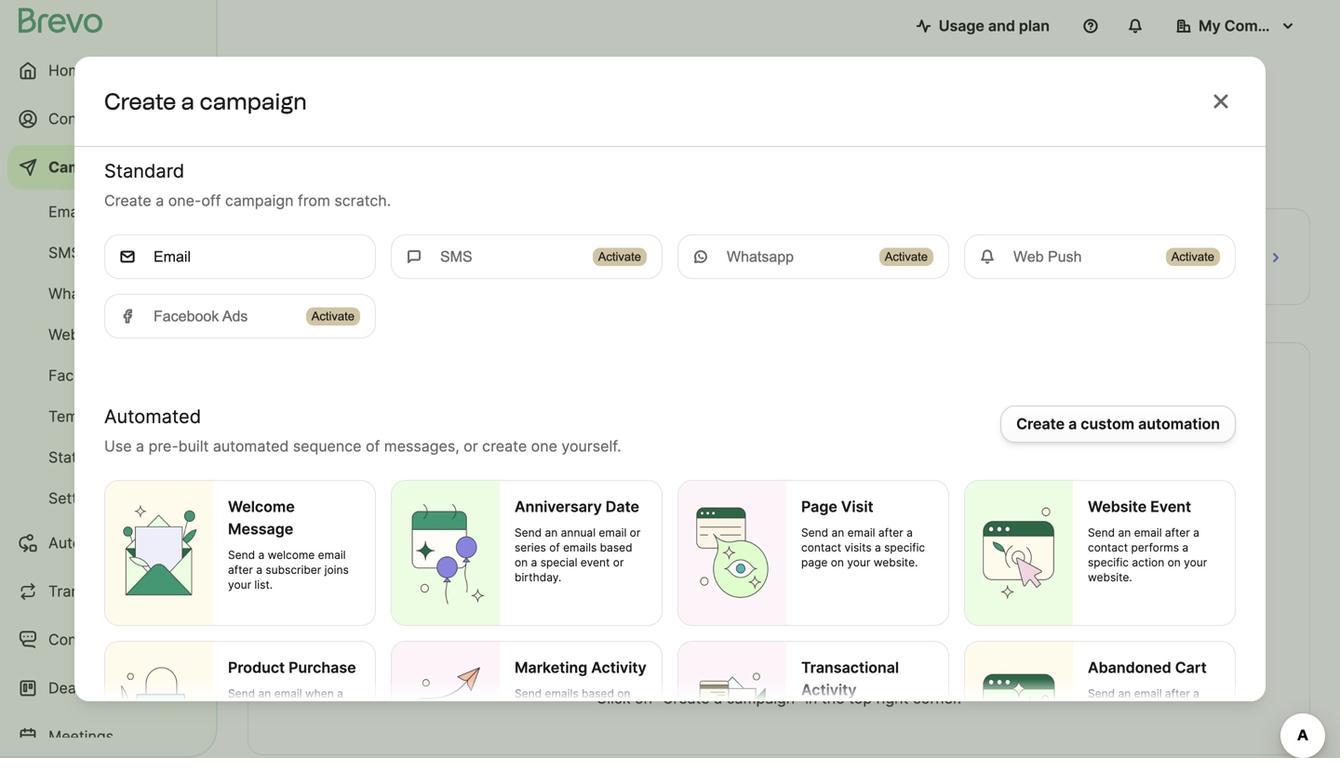 Task type: vqa. For each thing, say whether or not it's contained in the screenshot.
subscriber
yes



Task type: locate. For each thing, give the bounding box(es) containing it.
1 horizontal spatial specific
[[1088, 556, 1129, 570]]

create down the standard
[[104, 192, 151, 210]]

send down website
[[1088, 527, 1115, 540]]

website
[[1088, 498, 1147, 516]]

2 horizontal spatial 0
[[1083, 263, 1097, 290]]

3 0 from the left
[[1083, 263, 1097, 290]]

email down date
[[599, 527, 627, 540]]

1 horizontal spatial website.
[[874, 556, 918, 570]]

your right action
[[1184, 556, 1208, 570]]

0 right push
[[1083, 263, 1097, 290]]

2 horizontal spatial website.
[[1088, 571, 1133, 585]]

an for page
[[832, 527, 845, 540]]

create up the standard
[[104, 88, 176, 115]]

activity for marketing activity
[[591, 659, 647, 677]]

or right event
[[613, 556, 624, 570]]

send an email after a contact visits a specific page on your website.
[[801, 527, 925, 570]]

send inside send a welcome email after a subscriber joins your list.
[[228, 549, 255, 562]]

on inside send an email when a product is purchased on your website.
[[343, 702, 356, 716]]

product
[[228, 659, 285, 677]]

an inside send emails based on whether contacts open or click on an email campaign.
[[572, 717, 585, 731]]

1 vertical spatial create
[[104, 192, 151, 210]]

0 horizontal spatial transactional
[[48, 583, 143, 601]]

send an email after a contact performs a specific action on your website.
[[1088, 527, 1208, 585]]

1 horizontal spatial contacts
[[562, 702, 607, 716]]

2 vertical spatial campaign
[[834, 643, 922, 666]]

a inside standard create a one-off campaign from scratch.
[[156, 192, 164, 210]]

facebook ads down email button
[[154, 308, 248, 325]]

website. down action
[[1088, 571, 1133, 585]]

facebook ads down push
[[48, 367, 149, 385]]

campaigns link
[[7, 145, 205, 190]]

a
[[181, 88, 195, 115], [156, 192, 164, 210], [1069, 415, 1077, 433], [136, 438, 144, 456], [907, 527, 913, 540], [1193, 527, 1200, 540], [875, 541, 881, 555], [1183, 541, 1189, 555], [258, 549, 265, 562], [531, 556, 537, 570], [256, 564, 262, 577], [337, 688, 343, 701], [1193, 688, 1200, 701], [714, 690, 722, 708], [1187, 702, 1193, 716]]

0 vertical spatial of
[[366, 438, 380, 456]]

my company button
[[1162, 7, 1311, 45]]

joins
[[325, 564, 349, 577]]

contact inside send an email after a contact abandons a cart
[[1088, 702, 1128, 716]]

of up the special on the bottom left
[[549, 541, 560, 555]]

send down abandoned
[[1088, 688, 1115, 701]]

web for web push
[[1014, 248, 1044, 265]]

emails down marketing
[[545, 688, 579, 701]]

after for page visit
[[879, 527, 904, 540]]

specific inside send an email after a contact visits a specific page on your website.
[[884, 541, 925, 555]]

of right sequence
[[366, 438, 380, 456]]

1 0 from the left
[[537, 263, 551, 290]]

cart
[[1196, 702, 1217, 716]]

and
[[988, 17, 1015, 35]]

or
[[464, 438, 478, 456], [630, 527, 641, 540], [613, 556, 624, 570], [515, 717, 526, 731]]

ads up automated
[[122, 367, 149, 385]]

0 down clicks
[[810, 263, 824, 290]]

1 vertical spatial facebook
[[48, 367, 118, 385]]

2 0% from the left
[[846, 269, 865, 284]]

an inside send an email after a contact abandons a cart
[[1118, 688, 1131, 701]]

an inside send an email after a contact performs a specific action on your website.
[[1118, 527, 1131, 540]]

campaign up right
[[834, 643, 922, 666]]

send up product
[[228, 688, 255, 701]]

0% for blocklists
[[1119, 269, 1138, 284]]

website. inside send an email when a product is purchased on your website.
[[255, 717, 299, 731]]

1 vertical spatial contacts
[[562, 702, 607, 716]]

welcome
[[268, 549, 315, 562]]

contact for page
[[801, 541, 842, 555]]

on inside send an email after a contact visits a specific page on your website.
[[831, 556, 844, 570]]

emails down annual
[[563, 541, 597, 555]]

1 vertical spatial transactional
[[801, 659, 899, 677]]

email inside send an email after a contact abandons a cart
[[1134, 688, 1162, 701]]

contacts down from
[[302, 226, 363, 244]]

company
[[1225, 17, 1293, 35]]

whatsapp
[[727, 248, 794, 265]]

0% down blocklists
[[1119, 269, 1138, 284]]

activity inside transactional activity
[[801, 681, 857, 700]]

campaigns
[[48, 158, 131, 176]]

click on "create a campaign" in the top right corner.
[[596, 690, 962, 708]]

or inside automated use a pre-built automated sequence of messages, or create one yourself.
[[464, 438, 478, 456]]

an for anniversary
[[545, 527, 558, 540]]

of inside send an annual email or series of emails based on a special event or birthday.
[[549, 541, 560, 555]]

meetings link
[[7, 715, 205, 759]]

product purchase image
[[105, 642, 213, 759]]

campaign
[[200, 88, 307, 115], [225, 192, 294, 210], [834, 643, 922, 666]]

contact inside send an email after a contact visits a specific page on your website.
[[801, 541, 842, 555]]

email up the joins
[[318, 549, 346, 562]]

website. inside send an email after a contact performs a specific action on your website.
[[1088, 571, 1133, 585]]

an inside send an email after a contact visits a specific page on your website.
[[832, 527, 845, 540]]

settings
[[48, 490, 107, 508]]

email up "performs" at bottom
[[1134, 527, 1162, 540]]

abandoned
[[1088, 659, 1172, 677]]

from
[[298, 192, 330, 210]]

email
[[599, 527, 627, 540], [848, 527, 876, 540], [1134, 527, 1162, 540], [318, 549, 346, 562], [274, 688, 302, 701], [1134, 688, 1162, 701], [588, 717, 616, 731]]

0%
[[573, 269, 592, 284], [846, 269, 865, 284], [1119, 269, 1138, 284]]

specific right visits
[[884, 541, 925, 555]]

web push
[[1014, 248, 1082, 265]]

0 vertical spatial specific
[[884, 541, 925, 555]]

an
[[545, 527, 558, 540], [832, 527, 845, 540], [1118, 527, 1131, 540], [258, 688, 271, 701], [1118, 688, 1131, 701], [572, 717, 585, 731]]

after inside send an email after a contact abandons a cart
[[1165, 688, 1190, 701]]

website. inside send an email after a contact visits a specific page on your website.
[[874, 556, 918, 570]]

an up series
[[545, 527, 558, 540]]

transactional down automations in the left bottom of the page
[[48, 583, 143, 601]]

product purchase
[[228, 659, 356, 677]]

0 horizontal spatial contacts
[[302, 226, 363, 244]]

0 vertical spatial website.
[[874, 556, 918, 570]]

email down one-
[[154, 248, 191, 265]]

1 vertical spatial email
[[154, 248, 191, 265]]

right
[[876, 690, 909, 708]]

0 vertical spatial email
[[48, 203, 86, 221]]

contact down website
[[1088, 541, 1128, 555]]

templates link
[[7, 398, 205, 436]]

after for website event
[[1165, 527, 1190, 540]]

0 horizontal spatial ads
[[122, 367, 149, 385]]

your down visits
[[847, 556, 871, 570]]

1 horizontal spatial 0%
[[846, 269, 865, 284]]

web push link
[[7, 316, 205, 354]]

contacts
[[302, 226, 363, 244], [562, 702, 607, 716]]

1 vertical spatial based
[[582, 688, 614, 701]]

ads down email button
[[222, 308, 248, 325]]

email down open
[[588, 717, 616, 731]]

cart
[[1175, 659, 1207, 677]]

0 horizontal spatial of
[[366, 438, 380, 456]]

after inside send an email after a contact performs a specific action on your website.
[[1165, 527, 1190, 540]]

send inside send an email after a contact visits a specific page on your website.
[[801, 527, 829, 540]]

1 vertical spatial web
[[48, 326, 80, 344]]

1 horizontal spatial of
[[549, 541, 560, 555]]

contact for website
[[1088, 541, 1128, 555]]

0 horizontal spatial 0
[[537, 263, 551, 290]]

transactional for transactional activity
[[801, 659, 899, 677]]

action
[[1132, 556, 1165, 570]]

an down page visit
[[832, 527, 845, 540]]

1 vertical spatial website.
[[1088, 571, 1133, 585]]

of
[[366, 438, 380, 456], [549, 541, 560, 555]]

send an annual email or series of emails based on a special event or birthday.
[[515, 527, 641, 585]]

0 for clicks
[[810, 263, 824, 290]]

send inside send an email when a product is purchased on your website.
[[228, 688, 255, 701]]

ads
[[222, 308, 248, 325], [122, 367, 149, 385]]

send inside send an email after a contact abandons a cart
[[1088, 688, 1115, 701]]

visits
[[845, 541, 872, 555]]

recalculate now
[[263, 140, 381, 158]]

1 horizontal spatial 0
[[810, 263, 824, 290]]

a inside send an annual email or series of emails based on a special event or birthday.
[[531, 556, 537, 570]]

website. down is
[[255, 717, 299, 731]]

0 vertical spatial web
[[1014, 248, 1044, 265]]

create left custom at the right bottom
[[1017, 415, 1065, 433]]

an down website
[[1118, 527, 1131, 540]]

0 down opens at the top of the page
[[537, 263, 551, 290]]

web for web push
[[48, 326, 80, 344]]

send down page
[[801, 527, 829, 540]]

anniversary date image
[[392, 481, 500, 626]]

2 vertical spatial website.
[[255, 717, 299, 731]]

based inside send emails based on whether contacts open or click on an email campaign.
[[582, 688, 614, 701]]

whatsapp
[[48, 285, 121, 303]]

specific for page visit
[[884, 541, 925, 555]]

1 0% from the left
[[573, 269, 592, 284]]

0 vertical spatial based
[[600, 541, 633, 555]]

web inside web push link
[[48, 326, 80, 344]]

create a custom automation button
[[1001, 406, 1236, 443]]

emails
[[563, 541, 597, 555], [545, 688, 579, 701]]

1 vertical spatial activity
[[801, 681, 857, 700]]

or left click
[[515, 717, 526, 731]]

1 vertical spatial campaign
[[225, 192, 294, 210]]

send for marketing activity
[[515, 688, 542, 701]]

website. for website event
[[1088, 571, 1133, 585]]

your inside send a welcome email after a subscriber joins your list.
[[228, 579, 251, 592]]

email up abandons
[[1134, 688, 1162, 701]]

specific
[[884, 541, 925, 555], [1088, 556, 1129, 570]]

purchase
[[289, 659, 356, 677]]

0 vertical spatial create
[[104, 88, 176, 115]]

website event
[[1088, 498, 1192, 516]]

0% down opens at the top of the page
[[573, 269, 592, 284]]

2 horizontal spatial 0%
[[1119, 269, 1138, 284]]

0 horizontal spatial 0%
[[573, 269, 592, 284]]

pre-
[[149, 438, 178, 456]]

after inside send an email after a contact visits a specific page on your website.
[[879, 527, 904, 540]]

specific inside send an email after a contact performs a specific action on your website.
[[1088, 556, 1129, 570]]

0 vertical spatial campaign
[[200, 88, 307, 115]]

2 vertical spatial create
[[1017, 415, 1065, 433]]

contact up page
[[801, 541, 842, 555]]

subscriber
[[266, 564, 321, 577]]

specific left action
[[1088, 556, 1129, 570]]

1 horizontal spatial activity
[[801, 681, 857, 700]]

email inside send a welcome email after a subscriber joins your list.
[[318, 549, 346, 562]]

website. right page
[[874, 556, 918, 570]]

performs
[[1131, 541, 1179, 555]]

0 vertical spatial activity
[[591, 659, 647, 677]]

based up event
[[600, 541, 633, 555]]

activate for facebook ads
[[312, 310, 355, 324]]

1 vertical spatial emails
[[545, 688, 579, 701]]

contact down abandoned
[[1088, 702, 1128, 716]]

an inside send an email when a product is purchased on your website.
[[258, 688, 271, 701]]

sms inside "sms" link
[[48, 244, 81, 262]]

plan
[[1019, 17, 1050, 35]]

an inside send an annual email or series of emails based on a special event or birthday.
[[545, 527, 558, 540]]

email up visits
[[848, 527, 876, 540]]

after for abandoned cart
[[1165, 688, 1190, 701]]

anniversary
[[515, 498, 602, 516]]

send for welcome message
[[228, 549, 255, 562]]

1 horizontal spatial transactional
[[801, 659, 899, 677]]

1 horizontal spatial email
[[154, 248, 191, 265]]

page
[[801, 556, 828, 570]]

1 vertical spatial of
[[549, 541, 560, 555]]

0 for blocklists
[[1083, 263, 1097, 290]]

or left create
[[464, 438, 478, 456]]

home link
[[7, 48, 205, 93]]

sequence
[[293, 438, 362, 456]]

website.
[[874, 556, 918, 570], [1088, 571, 1133, 585], [255, 717, 299, 731]]

email up is
[[274, 688, 302, 701]]

an up product
[[258, 688, 271, 701]]

is
[[272, 702, 281, 716]]

campaign up total
[[225, 192, 294, 210]]

0 vertical spatial emails
[[563, 541, 597, 555]]

0 horizontal spatial sms
[[48, 244, 81, 262]]

on inside send an annual email or series of emails based on a special event or birthday.
[[515, 556, 528, 570]]

facebook down web push
[[48, 367, 118, 385]]

0
[[537, 263, 551, 290], [810, 263, 824, 290], [1083, 263, 1097, 290]]

automated
[[213, 438, 289, 456]]

click
[[596, 690, 631, 708]]

campaign"
[[727, 690, 801, 708]]

email button
[[104, 235, 376, 279]]

1 horizontal spatial ads
[[222, 308, 248, 325]]

based inside send an annual email or series of emails based on a special event or birthday.
[[600, 541, 633, 555]]

page
[[801, 498, 838, 516]]

an for product
[[258, 688, 271, 701]]

1 vertical spatial facebook ads
[[48, 367, 149, 385]]

create inside button
[[1017, 415, 1065, 433]]

contact
[[801, 541, 842, 555], [1088, 541, 1128, 555], [1088, 702, 1128, 716]]

1 vertical spatial ads
[[122, 367, 149, 385]]

activate for web push
[[1172, 250, 1215, 264]]

send up whether
[[515, 688, 542, 701]]

send a welcome email after a subscriber joins your list.
[[228, 549, 349, 592]]

send up series
[[515, 527, 542, 540]]

based up open
[[582, 688, 614, 701]]

page visit image
[[679, 481, 787, 626]]

0 vertical spatial transactional
[[48, 583, 143, 601]]

transactional inside button
[[801, 659, 899, 677]]

1 vertical spatial specific
[[1088, 556, 1129, 570]]

0 horizontal spatial specific
[[884, 541, 925, 555]]

0 horizontal spatial web
[[48, 326, 80, 344]]

0 horizontal spatial facebook ads
[[48, 367, 149, 385]]

1 horizontal spatial web
[[1014, 248, 1044, 265]]

facebook down email button
[[154, 308, 219, 325]]

list.
[[255, 579, 273, 592]]

an down abandoned
[[1118, 688, 1131, 701]]

emails inside send emails based on whether contacts open or click on an email campaign.
[[545, 688, 579, 701]]

send inside send emails based on whether contacts open or click on an email campaign.
[[515, 688, 542, 701]]

sms link
[[7, 235, 205, 272]]

your left "list."
[[228, 579, 251, 592]]

campaign inside standard create a one-off campaign from scratch.
[[225, 192, 294, 210]]

your down product
[[228, 717, 251, 731]]

facebook ads
[[154, 308, 248, 325], [48, 367, 149, 385]]

activate for whatsapp
[[885, 250, 928, 264]]

send inside send an email after a contact performs a specific action on your website.
[[1088, 527, 1115, 540]]

transactional link
[[7, 570, 205, 614]]

send inside send an annual email or series of emails based on a special event or birthday.
[[515, 527, 542, 540]]

push
[[84, 326, 118, 344]]

activate button
[[593, 248, 647, 266], [879, 248, 934, 266], [1166, 248, 1220, 266], [593, 248, 647, 266], [879, 248, 934, 266], [1166, 248, 1220, 266], [306, 307, 360, 326], [306, 308, 360, 326]]

your inside send an email when a product is purchased on your website.
[[228, 717, 251, 731]]

2 0 from the left
[[810, 263, 824, 290]]

create
[[482, 438, 527, 456]]

0% down clicks
[[846, 269, 865, 284]]

3 0% from the left
[[1119, 269, 1138, 284]]

0 horizontal spatial activity
[[591, 659, 647, 677]]

send down message
[[228, 549, 255, 562]]

0 vertical spatial contacts
[[302, 226, 363, 244]]

0 horizontal spatial website.
[[255, 717, 299, 731]]

create for create a campaign
[[104, 88, 176, 115]]

website. for page visit
[[874, 556, 918, 570]]

after inside send a welcome email after a subscriber joins your list.
[[228, 564, 253, 577]]

campaign up recalculate
[[200, 88, 307, 115]]

transactional activity button
[[678, 641, 949, 759]]

marketing
[[515, 659, 588, 677]]

email down campaigns
[[48, 203, 86, 221]]

send for product purchase
[[228, 688, 255, 701]]

contact inside send an email after a contact performs a specific action on your website.
[[1088, 541, 1128, 555]]

0 vertical spatial facebook
[[154, 308, 219, 325]]

1
[[263, 263, 274, 290]]

0 vertical spatial facebook ads
[[154, 308, 248, 325]]

an right click
[[572, 717, 585, 731]]

transactional up top
[[801, 659, 899, 677]]

create for create a custom automation
[[1017, 415, 1065, 433]]

contacts left open
[[562, 702, 607, 716]]



Task type: describe. For each thing, give the bounding box(es) containing it.
whether
[[515, 702, 558, 716]]

email inside send emails based on whether contacts open or click on an email campaign.
[[588, 717, 616, 731]]

automation
[[1139, 415, 1220, 433]]

my company
[[1199, 17, 1293, 35]]

email inside send an email when a product is purchased on your website.
[[274, 688, 302, 701]]

transactional activity image
[[679, 642, 787, 759]]

welcome image
[[105, 481, 213, 626]]

blocklists
[[1083, 226, 1149, 244]]

an for website
[[1118, 527, 1131, 540]]

send for anniversary date
[[515, 527, 542, 540]]

abandoned cart image
[[965, 642, 1073, 759]]

or down date
[[630, 527, 641, 540]]

deals link
[[7, 666, 205, 711]]

scratch.
[[335, 192, 391, 210]]

transactional activity
[[801, 659, 899, 700]]

yet
[[927, 643, 956, 666]]

marketing activity
[[515, 659, 647, 677]]

statistics
[[48, 449, 114, 467]]

off
[[201, 192, 221, 210]]

send an email after a contact abandons a cart
[[1088, 688, 1217, 716]]

contacts
[[48, 110, 112, 128]]

the
[[822, 690, 845, 708]]

"create
[[657, 690, 710, 708]]

event
[[581, 556, 610, 570]]

a inside automated use a pre-built automated sequence of messages, or create one yourself.
[[136, 438, 144, 456]]

email inside send an email after a contact visits a specific page on your website.
[[848, 527, 876, 540]]

email inside send an annual email or series of emails based on a special event or birthday.
[[599, 527, 627, 540]]

you
[[603, 643, 637, 666]]

automations
[[48, 534, 137, 552]]

an for abandoned
[[1118, 688, 1131, 701]]

campaign for you
[[834, 643, 922, 666]]

abandons
[[1131, 702, 1183, 716]]

corner.
[[913, 690, 962, 708]]

a inside send an email when a product is purchased on your website.
[[337, 688, 343, 701]]

one-
[[168, 192, 201, 210]]

send for abandoned cart
[[1088, 688, 1115, 701]]

conversations
[[48, 631, 149, 649]]

recalculate now button
[[255, 134, 388, 164]]

your inside send an email after a contact visits a specific page on your website.
[[847, 556, 871, 570]]

click
[[529, 717, 553, 731]]

web push
[[48, 326, 118, 344]]

emails inside send an annual email or series of emails based on a special event or birthday.
[[563, 541, 597, 555]]

email inside button
[[154, 248, 191, 265]]

meetings
[[48, 728, 114, 746]]

1 horizontal spatial facebook ads
[[154, 308, 248, 325]]

have
[[641, 643, 684, 666]]

specific for website event
[[1088, 556, 1129, 570]]

or inside send emails based on whether contacts open or click on an email campaign.
[[515, 717, 526, 731]]

yourself.
[[562, 438, 621, 456]]

in
[[805, 690, 818, 708]]

campaign for standard
[[225, 192, 294, 210]]

created
[[723, 643, 792, 666]]

marketing_activity_title image
[[392, 642, 500, 759]]

0% for clicks
[[846, 269, 865, 284]]

automations link
[[7, 521, 205, 566]]

0 horizontal spatial email
[[48, 203, 86, 221]]

dashboard
[[248, 75, 405, 111]]

special
[[541, 556, 578, 570]]

send an email when a product is purchased on your website.
[[228, 688, 356, 731]]

of inside automated use a pre-built automated sequence of messages, or create one yourself.
[[366, 438, 380, 456]]

open
[[611, 702, 637, 716]]

annual
[[561, 527, 596, 540]]

any
[[797, 643, 830, 666]]

one
[[531, 438, 558, 456]]

facebook ads link
[[7, 357, 205, 395]]

not
[[689, 643, 719, 666]]

statistics link
[[7, 439, 205, 477]]

visit
[[841, 498, 874, 516]]

usage and plan
[[939, 17, 1050, 35]]

your inside send an email after a contact performs a specific action on your website.
[[1184, 556, 1208, 570]]

contact for abandoned
[[1088, 702, 1128, 716]]

create inside standard create a one-off campaign from scratch.
[[104, 192, 151, 210]]

campaign.
[[515, 732, 569, 746]]

when
[[305, 688, 334, 701]]

abandoned cart
[[1088, 659, 1207, 677]]

message
[[228, 520, 293, 539]]

contacts link
[[7, 97, 205, 141]]

event
[[1151, 498, 1192, 516]]

0 vertical spatial ads
[[222, 308, 248, 325]]

total
[[263, 226, 298, 244]]

total contacts
[[263, 226, 363, 244]]

templates
[[48, 408, 121, 426]]

website event image
[[965, 481, 1073, 626]]

0 horizontal spatial facebook
[[48, 367, 118, 385]]

opens
[[537, 226, 582, 244]]

transactional for transactional
[[48, 583, 143, 601]]

on inside send an email after a contact performs a specific action on your website.
[[1168, 556, 1181, 570]]

email link
[[7, 194, 205, 231]]

welcome message
[[228, 498, 295, 539]]

recalculate
[[263, 140, 346, 158]]

conversations link
[[7, 618, 205, 663]]

you have not created any campaign yet
[[603, 643, 956, 666]]

activate for sms
[[598, 250, 641, 264]]

my
[[1199, 17, 1221, 35]]

series
[[515, 541, 546, 555]]

usage
[[939, 17, 985, 35]]

1 horizontal spatial sms
[[440, 248, 473, 265]]

settings link
[[7, 480, 205, 518]]

built
[[178, 438, 209, 456]]

date
[[606, 498, 640, 516]]

messages,
[[384, 438, 460, 456]]

send emails based on whether contacts open or click on an email campaign.
[[515, 688, 637, 746]]

contacts inside send emails based on whether contacts open or click on an email campaign.
[[562, 702, 607, 716]]

a inside button
[[1069, 415, 1077, 433]]

email inside send an email after a contact performs a specific action on your website.
[[1134, 527, 1162, 540]]

create a custom automation
[[1017, 415, 1220, 433]]

activity for transactional activity
[[801, 681, 857, 700]]

send for website event
[[1088, 527, 1115, 540]]

standard
[[104, 160, 185, 183]]

purchased
[[284, 702, 340, 716]]

send for page visit
[[801, 527, 829, 540]]

1 horizontal spatial facebook
[[154, 308, 219, 325]]

create a campaign
[[104, 88, 307, 115]]



